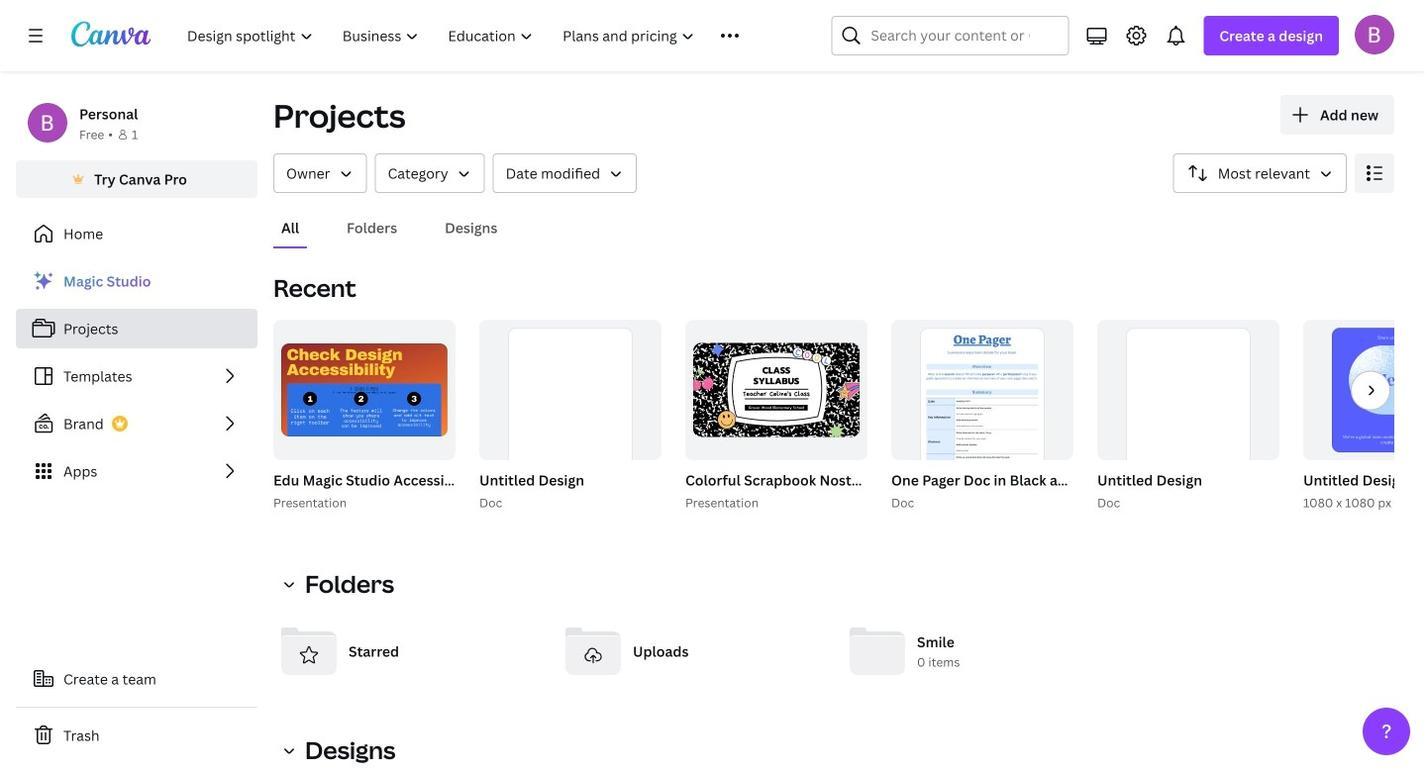 Task type: describe. For each thing, give the bounding box(es) containing it.
Date modified button
[[493, 154, 637, 193]]

7 group from the left
[[887, 320, 1398, 513]]

Search search field
[[871, 17, 1029, 54]]

8 group from the left
[[891, 320, 1074, 504]]

Sort by button
[[1173, 154, 1347, 193]]

5 group from the left
[[681, 320, 1185, 513]]

bob builder image
[[1355, 15, 1394, 54]]

Category button
[[375, 154, 485, 193]]

10 group from the left
[[1097, 320, 1280, 504]]

2 group from the left
[[273, 320, 456, 461]]



Task type: locate. For each thing, give the bounding box(es) containing it.
6 group from the left
[[685, 320, 868, 461]]

1 group from the left
[[269, 320, 644, 513]]

12 group from the left
[[1303, 320, 1426, 461]]

list
[[16, 261, 257, 491]]

group
[[269, 320, 644, 513], [273, 320, 456, 461], [475, 320, 662, 513], [479, 320, 662, 504], [681, 320, 1185, 513], [685, 320, 868, 461], [887, 320, 1398, 513], [891, 320, 1074, 504], [1093, 320, 1280, 513], [1097, 320, 1280, 504], [1299, 320, 1426, 513], [1303, 320, 1426, 461]]

Owner button
[[273, 154, 367, 193]]

11 group from the left
[[1299, 320, 1426, 513]]

top level navigation element
[[174, 16, 784, 55], [174, 16, 784, 55]]

region
[[273, 767, 1394, 771]]

4 group from the left
[[479, 320, 662, 504]]

9 group from the left
[[1093, 320, 1280, 513]]

None search field
[[831, 16, 1069, 55]]

3 group from the left
[[475, 320, 662, 513]]



Task type: vqa. For each thing, say whether or not it's contained in the screenshot.
Classroom
no



